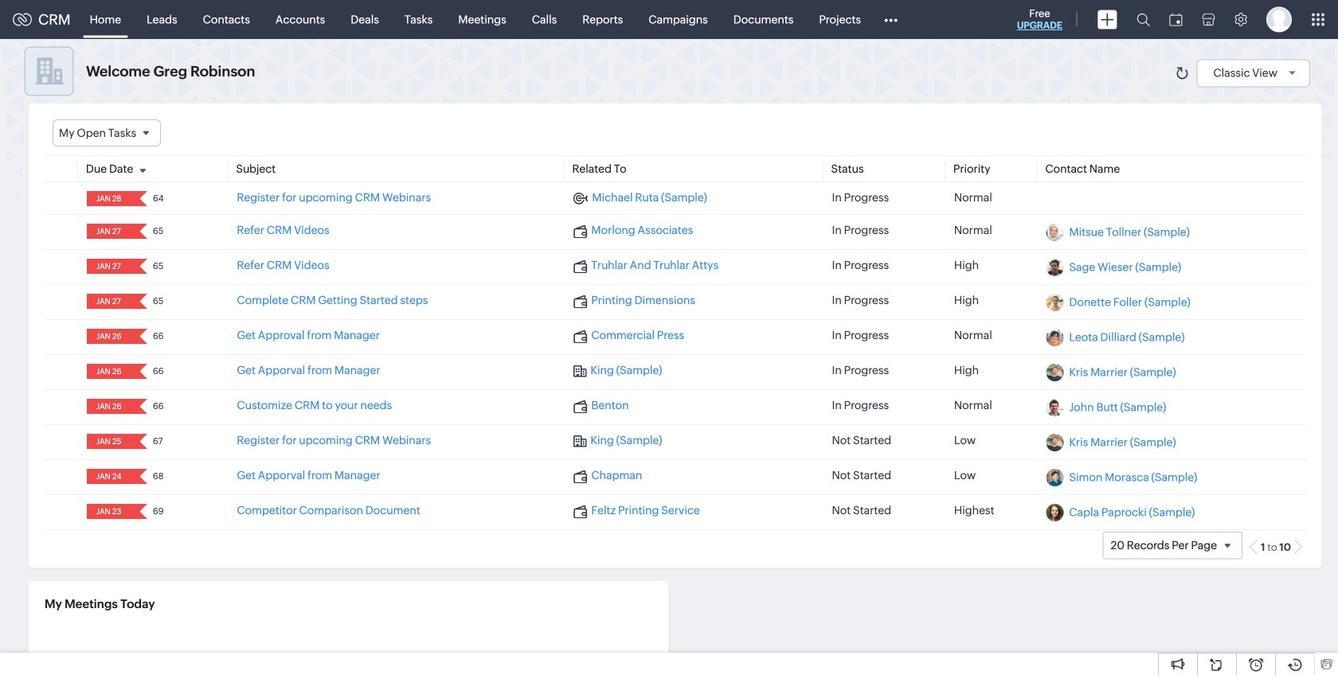 Task type: locate. For each thing, give the bounding box(es) containing it.
None field
[[53, 120, 161, 147], [92, 191, 129, 207], [92, 224, 129, 239], [92, 259, 129, 274], [92, 294, 129, 309], [92, 329, 129, 344], [92, 364, 129, 380], [92, 399, 129, 415], [92, 435, 129, 450], [92, 470, 129, 485], [92, 505, 129, 520], [53, 120, 161, 147], [92, 191, 129, 207], [92, 224, 129, 239], [92, 259, 129, 274], [92, 294, 129, 309], [92, 329, 129, 344], [92, 364, 129, 380], [92, 399, 129, 415], [92, 435, 129, 450], [92, 470, 129, 485], [92, 505, 129, 520]]

logo image
[[13, 13, 32, 26]]

create menu image
[[1098, 10, 1118, 29]]

profile element
[[1258, 0, 1302, 39]]

profile image
[[1267, 7, 1293, 32]]

Other Modules field
[[874, 7, 909, 32]]



Task type: describe. For each thing, give the bounding box(es) containing it.
search element
[[1128, 0, 1160, 39]]

create menu element
[[1089, 0, 1128, 39]]

calendar image
[[1170, 13, 1184, 26]]

search image
[[1137, 13, 1151, 26]]



Task type: vqa. For each thing, say whether or not it's contained in the screenshot.
row group
no



